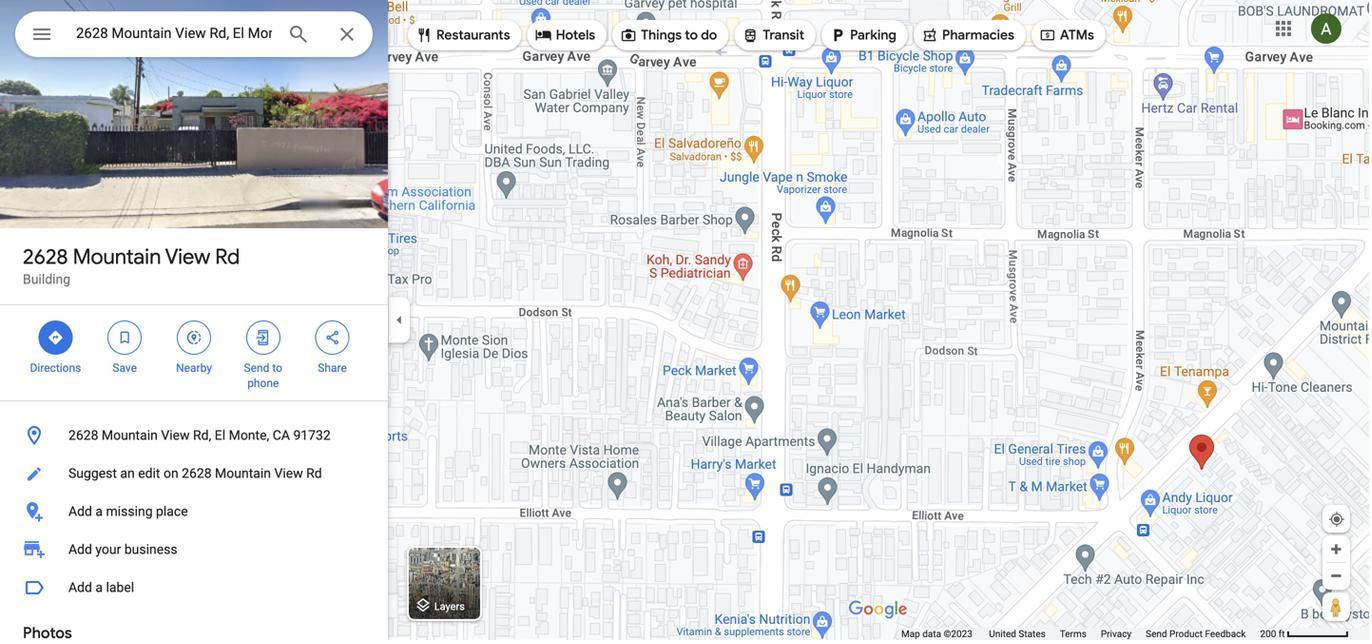 Task type: describe. For each thing, give the bounding box(es) containing it.
 hotels
[[535, 25, 596, 46]]

200 ft
[[1261, 628, 1286, 640]]

add for add a label
[[68, 580, 92, 596]]

mountain for rd
[[73, 244, 161, 270]]

add a missing place
[[68, 504, 188, 519]]

terms
[[1060, 628, 1087, 640]]

©2023
[[944, 628, 973, 640]]

send product feedback button
[[1146, 628, 1247, 640]]

states
[[1019, 628, 1046, 640]]


[[30, 20, 53, 48]]

data
[[923, 628, 942, 640]]

directions
[[30, 361, 81, 375]]

transit
[[763, 27, 805, 44]]

show your location image
[[1329, 511, 1346, 528]]

 search field
[[15, 11, 373, 61]]

2628 Mountain View Rd, El Monte, CA 91732 field
[[15, 11, 373, 57]]

google account: angela cha  
(angela.cha@adept.ai) image
[[1312, 13, 1342, 44]]

2628 mountain view rd building
[[23, 244, 240, 287]]

2 vertical spatial mountain
[[215, 466, 271, 481]]

91732
[[293, 428, 331, 443]]


[[830, 25, 847, 46]]


[[185, 327, 203, 348]]

parking
[[851, 27, 897, 44]]

 pharmacies
[[922, 25, 1015, 46]]

an
[[120, 466, 135, 481]]

map data ©2023
[[902, 628, 975, 640]]


[[620, 25, 637, 46]]


[[255, 327, 272, 348]]

footer inside google maps element
[[902, 628, 1261, 640]]

do
[[701, 27, 718, 44]]

200 ft button
[[1261, 628, 1350, 640]]

ca
[[273, 428, 290, 443]]

 atms
[[1040, 25, 1095, 46]]

monte,
[[229, 428, 269, 443]]

view for rd,
[[161, 428, 190, 443]]

map
[[902, 628, 921, 640]]

on
[[164, 466, 179, 481]]

rd,
[[193, 428, 211, 443]]

united
[[990, 628, 1017, 640]]

united states button
[[990, 628, 1046, 640]]

actions for 2628 mountain view rd region
[[0, 305, 388, 400]]

business
[[124, 542, 177, 557]]

 parking
[[830, 25, 897, 46]]

phone
[[248, 377, 279, 390]]

 things to do
[[620, 25, 718, 46]]

2628 mountain view rd, el monte, ca 91732
[[68, 428, 331, 443]]


[[922, 25, 939, 46]]

edit
[[138, 466, 160, 481]]

privacy
[[1101, 628, 1132, 640]]

ft
[[1279, 628, 1286, 640]]


[[742, 25, 759, 46]]

send product feedback
[[1146, 628, 1247, 640]]

missing
[[106, 504, 153, 519]]

add a missing place button
[[0, 493, 388, 531]]

add a label
[[68, 580, 134, 596]]

send for send product feedback
[[1146, 628, 1168, 640]]



Task type: vqa. For each thing, say whether or not it's contained in the screenshot.
bottommost 594 KG CO 2
no



Task type: locate. For each thing, give the bounding box(es) containing it.
1 vertical spatial add
[[68, 542, 92, 557]]

send inside button
[[1146, 628, 1168, 640]]

terms button
[[1060, 628, 1087, 640]]

atms
[[1061, 27, 1095, 44]]

mountain up  in the bottom left of the page
[[73, 244, 161, 270]]

footer
[[902, 628, 1261, 640]]

0 horizontal spatial send
[[244, 361, 270, 375]]

building
[[23, 272, 70, 287]]

show street view coverage image
[[1323, 593, 1351, 621]]

 restaurants
[[416, 25, 511, 46]]

2628 up building
[[23, 244, 68, 270]]

suggest
[[68, 466, 117, 481]]

1 vertical spatial view
[[161, 428, 190, 443]]

0 horizontal spatial rd
[[215, 244, 240, 270]]

 button
[[15, 11, 68, 61]]

1 horizontal spatial send
[[1146, 628, 1168, 640]]

view for rd
[[165, 244, 210, 270]]

restaurants
[[437, 27, 511, 44]]

1 horizontal spatial 2628
[[68, 428, 98, 443]]

None field
[[76, 22, 272, 45]]

2 vertical spatial 2628
[[182, 466, 212, 481]]

collapse side panel image
[[389, 310, 410, 331]]

mountain inside 2628 mountain view rd building
[[73, 244, 161, 270]]

send inside send to phone
[[244, 361, 270, 375]]

to left do
[[685, 27, 698, 44]]

2628
[[23, 244, 68, 270], [68, 428, 98, 443], [182, 466, 212, 481]]

1 horizontal spatial to
[[685, 27, 698, 44]]

2 add from the top
[[68, 542, 92, 557]]

to inside send to phone
[[272, 361, 283, 375]]

1 vertical spatial rd
[[306, 466, 322, 481]]

1 vertical spatial a
[[95, 580, 103, 596]]

label
[[106, 580, 134, 596]]

0 vertical spatial add
[[68, 504, 92, 519]]

hotels
[[556, 27, 596, 44]]

1 a from the top
[[95, 504, 103, 519]]

0 vertical spatial mountain
[[73, 244, 161, 270]]

a
[[95, 504, 103, 519], [95, 580, 103, 596]]

1 vertical spatial mountain
[[102, 428, 158, 443]]


[[416, 25, 433, 46]]

mountain up an
[[102, 428, 158, 443]]

mountain for rd,
[[102, 428, 158, 443]]

view inside 2628 mountain view rd building
[[165, 244, 210, 270]]

a for missing
[[95, 504, 103, 519]]

save
[[113, 361, 137, 375]]

add a label button
[[0, 569, 388, 607]]

add down the suggest
[[68, 504, 92, 519]]

0 vertical spatial send
[[244, 361, 270, 375]]

view inside suggest an edit on 2628 mountain view rd button
[[274, 466, 303, 481]]

2 vertical spatial add
[[68, 580, 92, 596]]

send to phone
[[244, 361, 283, 390]]

a inside button
[[95, 504, 103, 519]]


[[47, 327, 64, 348]]

add inside add a label "button"
[[68, 580, 92, 596]]

1 vertical spatial to
[[272, 361, 283, 375]]

1 vertical spatial send
[[1146, 628, 1168, 640]]

0 vertical spatial 2628
[[23, 244, 68, 270]]

things
[[641, 27, 682, 44]]

2628 up the suggest
[[68, 428, 98, 443]]

to
[[685, 27, 698, 44], [272, 361, 283, 375]]

none field inside 2628 mountain view rd, el monte, ca 91732 field
[[76, 22, 272, 45]]

add left label
[[68, 580, 92, 596]]

suggest an edit on 2628 mountain view rd
[[68, 466, 322, 481]]

send
[[244, 361, 270, 375], [1146, 628, 1168, 640]]

1 vertical spatial 2628
[[68, 428, 98, 443]]

privacy button
[[1101, 628, 1132, 640]]

zoom out image
[[1330, 569, 1344, 583]]

view down ca
[[274, 466, 303, 481]]

mountain down monte,
[[215, 466, 271, 481]]

product
[[1170, 628, 1203, 640]]

layers
[[434, 601, 465, 612]]

0 vertical spatial a
[[95, 504, 103, 519]]

view inside 2628 mountain view rd, el monte, ca 91732 button
[[161, 428, 190, 443]]

0 vertical spatial to
[[685, 27, 698, 44]]

2628 mountain view rd, el monte, ca 91732 button
[[0, 417, 388, 455]]

google maps element
[[0, 0, 1370, 640]]

rd
[[215, 244, 240, 270], [306, 466, 322, 481]]

add left your
[[68, 542, 92, 557]]

footer containing map data ©2023
[[902, 628, 1261, 640]]

1 add from the top
[[68, 504, 92, 519]]

place
[[156, 504, 188, 519]]

200
[[1261, 628, 1277, 640]]

a left missing
[[95, 504, 103, 519]]

to up phone
[[272, 361, 283, 375]]

2628 inside 2628 mountain view rd building
[[23, 244, 68, 270]]

united states
[[990, 628, 1046, 640]]

add for add a missing place
[[68, 504, 92, 519]]

0 vertical spatial rd
[[215, 244, 240, 270]]

to inside  things to do
[[685, 27, 698, 44]]

share
[[318, 361, 347, 375]]

2 vertical spatial view
[[274, 466, 303, 481]]

0 horizontal spatial 2628
[[23, 244, 68, 270]]

 transit
[[742, 25, 805, 46]]

a inside "button"
[[95, 580, 103, 596]]

suggest an edit on 2628 mountain view rd button
[[0, 455, 388, 493]]

add inside add a missing place button
[[68, 504, 92, 519]]


[[535, 25, 552, 46]]

2628 mountain view rd main content
[[0, 0, 388, 640]]

2628 for rd,
[[68, 428, 98, 443]]

3 add from the top
[[68, 580, 92, 596]]

2628 for rd
[[23, 244, 68, 270]]

mountain
[[73, 244, 161, 270], [102, 428, 158, 443], [215, 466, 271, 481]]

nearby
[[176, 361, 212, 375]]

view up 
[[165, 244, 210, 270]]

add
[[68, 504, 92, 519], [68, 542, 92, 557], [68, 580, 92, 596]]

2 horizontal spatial 2628
[[182, 466, 212, 481]]

view
[[165, 244, 210, 270], [161, 428, 190, 443], [274, 466, 303, 481]]

a for label
[[95, 580, 103, 596]]

add for add your business
[[68, 542, 92, 557]]

2628 right on
[[182, 466, 212, 481]]

zoom in image
[[1330, 542, 1344, 557]]

send for send to phone
[[244, 361, 270, 375]]

add your business link
[[0, 531, 388, 569]]

2 a from the top
[[95, 580, 103, 596]]

el
[[215, 428, 226, 443]]


[[116, 327, 133, 348]]

pharmacies
[[943, 27, 1015, 44]]

send up phone
[[244, 361, 270, 375]]

feedback
[[1206, 628, 1247, 640]]

rd inside button
[[306, 466, 322, 481]]

a left label
[[95, 580, 103, 596]]

rd inside 2628 mountain view rd building
[[215, 244, 240, 270]]


[[1040, 25, 1057, 46]]


[[324, 327, 341, 348]]

0 vertical spatial view
[[165, 244, 210, 270]]

view left rd,
[[161, 428, 190, 443]]

your
[[95, 542, 121, 557]]

send left product
[[1146, 628, 1168, 640]]

0 horizontal spatial to
[[272, 361, 283, 375]]

add your business
[[68, 542, 177, 557]]

1 horizontal spatial rd
[[306, 466, 322, 481]]



